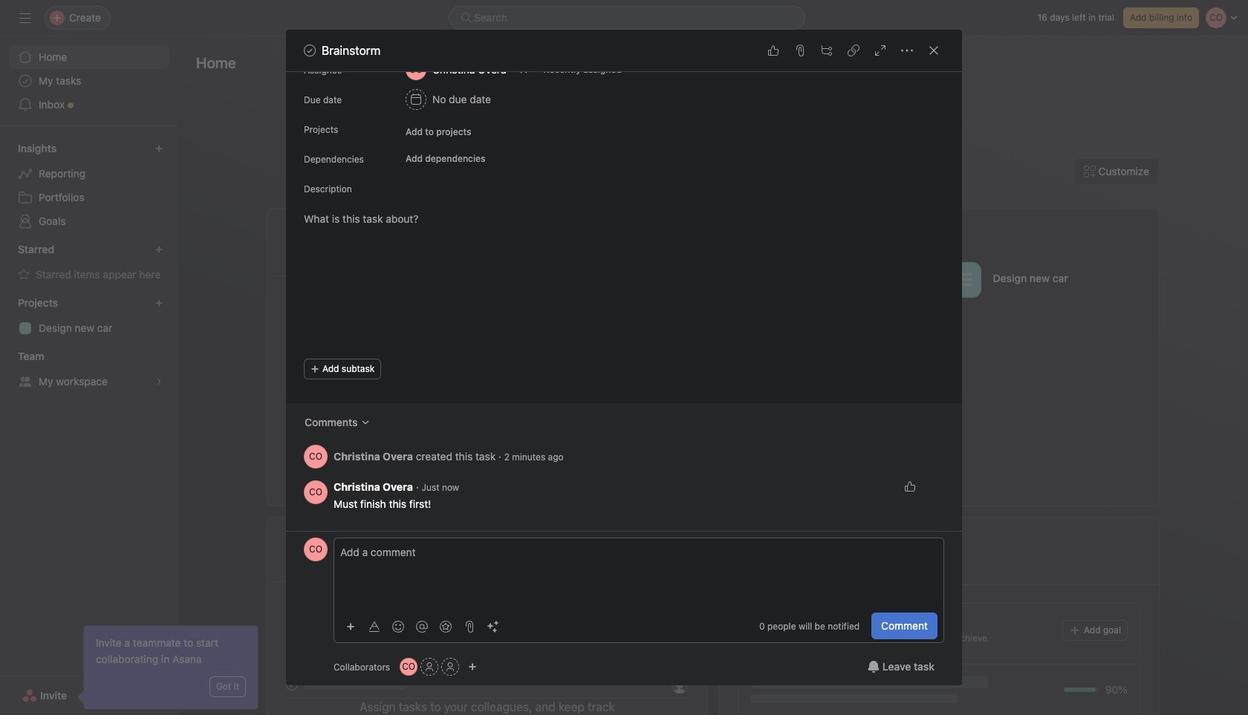 Task type: locate. For each thing, give the bounding box(es) containing it.
starred element
[[0, 236, 178, 290]]

Mark complete checkbox
[[301, 42, 319, 59], [283, 316, 301, 334]]

2 open user profile image from the top
[[304, 481, 328, 504]]

0 vertical spatial open user profile image
[[304, 445, 328, 469]]

toolbar
[[340, 616, 507, 637]]

2 vertical spatial open user profile image
[[304, 538, 328, 562]]

remove assignee image
[[519, 65, 528, 74]]

add or remove collaborators image
[[400, 658, 418, 676], [468, 663, 477, 672]]

list box
[[449, 6, 805, 30]]

insert an object image
[[346, 622, 355, 631]]

appreciations image
[[440, 621, 452, 633]]

ai assist options image
[[487, 621, 499, 633]]

formatting image
[[368, 621, 380, 633]]

1 vertical spatial mark complete image
[[283, 316, 301, 334]]

tooltip
[[79, 626, 258, 710]]

add or remove collaborators image down 'emoji' icon
[[400, 658, 418, 676]]

0 vertical spatial mark complete image
[[301, 42, 319, 59]]

mark complete image
[[301, 42, 319, 59], [283, 316, 301, 334]]

list image
[[954, 271, 972, 289]]

1 vertical spatial open user profile image
[[304, 481, 328, 504]]

list item
[[744, 261, 781, 298]]

mark complete image for mark complete checkbox in brainstorm dialog
[[301, 42, 319, 59]]

0 vertical spatial mark complete checkbox
[[301, 42, 319, 59]]

3 open user profile image from the top
[[304, 538, 328, 562]]

main content
[[286, 0, 962, 531]]

mark complete checkbox inside brainstorm dialog
[[301, 42, 319, 59]]

add or remove collaborators image down attach a file or paste an image
[[468, 663, 477, 672]]

copy task link image
[[848, 45, 860, 56]]

open user profile image
[[304, 445, 328, 469], [304, 481, 328, 504], [304, 538, 328, 562]]

add subtask image
[[821, 45, 833, 56]]

attach a file or paste an image image
[[464, 621, 475, 633]]



Task type: vqa. For each thing, say whether or not it's contained in the screenshot.
Add
no



Task type: describe. For each thing, give the bounding box(es) containing it.
1 horizontal spatial add or remove collaborators image
[[468, 663, 477, 672]]

global element
[[0, 36, 178, 126]]

0 likes. click to like this task comment image
[[904, 481, 916, 493]]

attachments: add a file to this task, brainstorm image
[[794, 45, 806, 56]]

at mention image
[[416, 621, 428, 633]]

projects element
[[0, 290, 178, 343]]

hide sidebar image
[[19, 12, 31, 24]]

more actions for this task image
[[901, 45, 913, 56]]

comments image
[[361, 418, 370, 427]]

close task pane image
[[928, 45, 940, 56]]

insights element
[[0, 135, 178, 236]]

0 likes. click to like this task image
[[767, 45, 779, 56]]

full screen image
[[874, 45, 886, 56]]

1 vertical spatial mark complete checkbox
[[283, 316, 301, 334]]

teams element
[[0, 343, 178, 397]]

0 horizontal spatial add or remove collaborators image
[[400, 658, 418, 676]]

add profile photo image
[[286, 221, 322, 257]]

toolbar inside brainstorm dialog
[[340, 616, 507, 637]]

brainstorm dialog
[[286, 0, 962, 686]]

1 open user profile image from the top
[[304, 445, 328, 469]]

mark complete image for the bottom mark complete checkbox
[[283, 316, 301, 334]]

emoji image
[[392, 621, 404, 633]]



